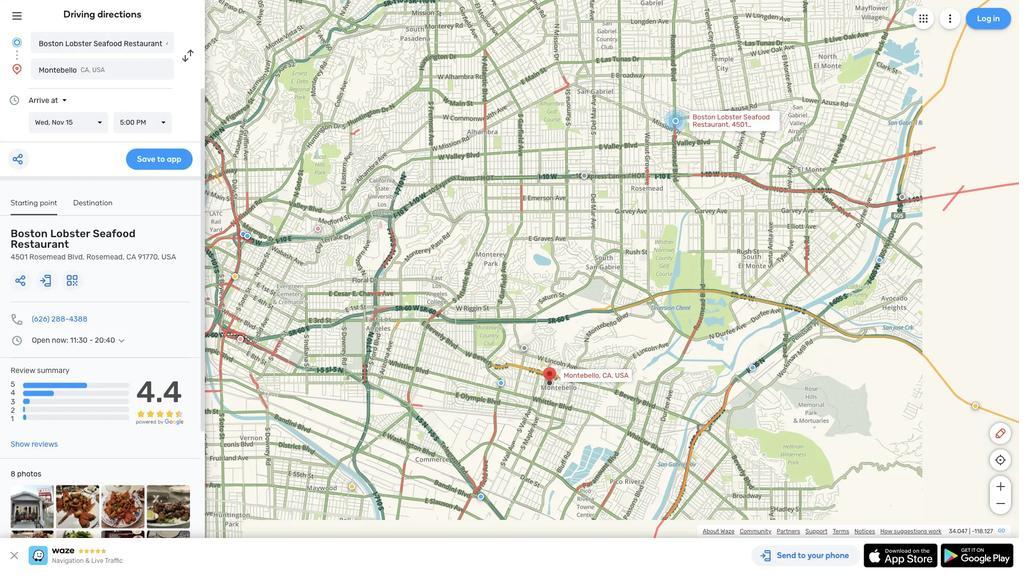 Task type: describe. For each thing, give the bounding box(es) containing it.
call image
[[11, 313, 23, 326]]

91770,
[[138, 253, 160, 262]]

zoom in image
[[994, 481, 1008, 493]]

lobster for boston lobster seafood restaurant 4501 rosemead blvd, rosemead, ca 91770, usa
[[50, 228, 90, 240]]

image 6 of boston lobster seafood restaurant, rosemead image
[[56, 531, 99, 574]]

image 4 of boston lobster seafood restaurant, rosemead image
[[147, 486, 190, 529]]

at
[[51, 96, 58, 105]]

blvd,
[[68, 253, 85, 262]]

rosemead,
[[86, 253, 125, 262]]

pm
[[136, 118, 146, 127]]

0 vertical spatial accident image
[[581, 173, 588, 179]]

nov
[[52, 118, 64, 127]]

terms
[[833, 528, 850, 535]]

5:00 pm list box
[[114, 112, 172, 133]]

restaurant for boston lobster seafood restaurant 4501 rosemead blvd, rosemead, ca 91770, usa
[[11, 238, 69, 251]]

clock image
[[8, 94, 21, 107]]

ca, for montebello
[[81, 66, 91, 74]]

boston lobster seafood restaurant button
[[31, 32, 174, 53]]

arrive
[[29, 96, 49, 105]]

partners link
[[777, 528, 801, 535]]

open
[[32, 336, 50, 345]]

about waze community partners support terms notices how suggestions work
[[703, 528, 942, 535]]

usa for montebello
[[92, 66, 105, 74]]

driving
[[63, 8, 95, 20]]

8
[[11, 470, 15, 479]]

4388
[[69, 315, 87, 324]]

seafood for boston lobster seafood restaurant 4501 rosemead blvd, rosemead, ca 91770, usa
[[93, 228, 136, 240]]

1 horizontal spatial -
[[972, 528, 975, 535]]

community link
[[740, 528, 772, 535]]

image 1 of boston lobster seafood restaurant, rosemead image
[[11, 486, 54, 529]]

how suggestions work link
[[881, 528, 942, 535]]

5:00 pm
[[120, 118, 146, 127]]

starting point
[[11, 198, 57, 207]]

boston for boston lobster seafood restaurant 4501 rosemead blvd, rosemead, ca 91770, usa
[[11, 228, 48, 240]]

image 5 of boston lobster seafood restaurant, rosemead image
[[11, 531, 54, 574]]

reviews
[[32, 440, 58, 449]]

show
[[11, 440, 30, 449]]

directions
[[97, 8, 141, 20]]

image 7 of boston lobster seafood restaurant, rosemead image
[[101, 531, 145, 574]]

|
[[969, 528, 971, 535]]

chevron down image
[[115, 336, 128, 345]]

pencil image
[[995, 427, 1007, 440]]

usa inside boston lobster seafood restaurant 4501 rosemead blvd, rosemead, ca 91770, usa
[[161, 253, 176, 262]]

0 vertical spatial road closed image
[[315, 226, 321, 232]]

wed, nov 15
[[35, 118, 73, 127]]

20:40
[[95, 336, 115, 345]]

15
[[66, 118, 73, 127]]

1 horizontal spatial hazard image
[[973, 403, 979, 409]]

boston for boston lobster seafood restaurant
[[39, 39, 63, 48]]

point
[[40, 198, 57, 207]]

restaurant for boston lobster seafood restaurant
[[124, 39, 162, 48]]

118.127
[[975, 528, 994, 535]]

ca, for montebello,
[[603, 372, 614, 380]]

destination button
[[73, 198, 113, 214]]

starting
[[11, 198, 38, 207]]

open now: 11:30 - 20:40
[[32, 336, 115, 345]]

open now: 11:30 - 20:40 button
[[32, 336, 128, 345]]

0 horizontal spatial road closed image
[[237, 336, 244, 343]]

boston lobster seafood restaurant 4501 rosemead blvd, rosemead, ca 91770, usa
[[11, 228, 176, 262]]

34.047 | -118.127
[[949, 528, 994, 535]]

about waze link
[[703, 528, 735, 535]]

montebello, ca, usa
[[564, 372, 629, 380]]

(626)
[[32, 315, 50, 324]]

5
[[11, 380, 15, 389]]

seafood for boston lobster seafood restaurant
[[93, 39, 122, 48]]

4.4
[[136, 374, 182, 410]]

2 vertical spatial police image
[[478, 494, 484, 500]]



Task type: vqa. For each thing, say whether or not it's contained in the screenshot.
the Show
yes



Task type: locate. For each thing, give the bounding box(es) containing it.
current location image
[[11, 36, 23, 49]]

road closed image
[[315, 226, 321, 232], [237, 336, 244, 343]]

-
[[89, 336, 93, 345], [972, 528, 975, 535]]

(626) 288-4388 link
[[32, 315, 87, 324]]

image 3 of boston lobster seafood restaurant, rosemead image
[[101, 486, 145, 529]]

1 vertical spatial accident image
[[900, 194, 906, 200]]

0 vertical spatial usa
[[92, 66, 105, 74]]

1 vertical spatial -
[[972, 528, 975, 535]]

location image
[[11, 63, 23, 75]]

1 vertical spatial hazard image
[[349, 484, 355, 490]]

1 vertical spatial ca,
[[603, 372, 614, 380]]

accident image
[[581, 173, 588, 179], [900, 194, 906, 200]]

1 horizontal spatial ca,
[[603, 372, 614, 380]]

image 8 of boston lobster seafood restaurant, rosemead image
[[147, 531, 190, 574]]

ca,
[[81, 66, 91, 74], [603, 372, 614, 380]]

ca
[[126, 253, 136, 262]]

1 vertical spatial lobster
[[50, 228, 90, 240]]

0 vertical spatial boston
[[39, 39, 63, 48]]

police image
[[240, 231, 246, 237], [244, 233, 251, 239], [498, 380, 504, 387]]

0 vertical spatial seafood
[[93, 39, 122, 48]]

about
[[703, 528, 720, 535]]

1 vertical spatial seafood
[[93, 228, 136, 240]]

restaurant inside boston lobster seafood restaurant 4501 rosemead blvd, rosemead, ca 91770, usa
[[11, 238, 69, 251]]

show reviews
[[11, 440, 58, 449]]

restaurant down directions
[[124, 39, 162, 48]]

waze
[[721, 528, 735, 535]]

3
[[11, 397, 15, 406]]

boston up 'montebello'
[[39, 39, 63, 48]]

wed, nov 15 list box
[[29, 112, 108, 133]]

lobster inside boston lobster seafood restaurant button
[[65, 39, 92, 48]]

0 horizontal spatial hazard image
[[349, 484, 355, 490]]

0 horizontal spatial ca,
[[81, 66, 91, 74]]

x image
[[8, 550, 21, 562]]

usa inside montebello ca, usa
[[92, 66, 105, 74]]

zoom out image
[[994, 498, 1008, 510]]

navigation
[[52, 558, 84, 565]]

lobster for boston lobster seafood restaurant
[[65, 39, 92, 48]]

hazard image
[[232, 273, 238, 280]]

link image
[[998, 527, 1006, 535]]

ca, right 'montebello'
[[81, 66, 91, 74]]

partners
[[777, 528, 801, 535]]

0 horizontal spatial -
[[89, 336, 93, 345]]

work
[[929, 528, 942, 535]]

wed,
[[35, 118, 50, 127]]

lobster up blvd,
[[50, 228, 90, 240]]

restaurant
[[124, 39, 162, 48], [11, 238, 69, 251]]

arrive at
[[29, 96, 58, 105]]

ca, right montebello,
[[603, 372, 614, 380]]

boston
[[39, 39, 63, 48], [11, 228, 48, 240]]

(626) 288-4388
[[32, 315, 87, 324]]

navigation & live traffic
[[52, 558, 123, 565]]

boston inside boston lobster seafood restaurant 4501 rosemead blvd, rosemead, ca 91770, usa
[[11, 228, 48, 240]]

0 horizontal spatial accident image
[[581, 173, 588, 179]]

8 photos
[[11, 470, 41, 479]]

how
[[881, 528, 893, 535]]

support
[[806, 528, 828, 535]]

0 horizontal spatial usa
[[92, 66, 105, 74]]

2 vertical spatial usa
[[615, 372, 629, 380]]

lobster up montebello ca, usa
[[65, 39, 92, 48]]

lobster
[[65, 39, 92, 48], [50, 228, 90, 240]]

usa
[[92, 66, 105, 74], [161, 253, 176, 262], [615, 372, 629, 380]]

4501
[[11, 253, 28, 262]]

terms link
[[833, 528, 850, 535]]

notices link
[[855, 528, 876, 535]]

11:30
[[70, 336, 88, 345]]

4
[[11, 389, 15, 398]]

summary
[[37, 366, 70, 375]]

restaurant up rosemead
[[11, 238, 69, 251]]

suggestions
[[894, 528, 928, 535]]

usa down boston lobster seafood restaurant
[[92, 66, 105, 74]]

lobster inside boston lobster seafood restaurant 4501 rosemead blvd, rosemead, ca 91770, usa
[[50, 228, 90, 240]]

- right 11:30 on the bottom left of the page
[[89, 336, 93, 345]]

0 vertical spatial -
[[89, 336, 93, 345]]

34.047
[[949, 528, 968, 535]]

2 horizontal spatial police image
[[877, 257, 883, 263]]

photos
[[17, 470, 41, 479]]

0 vertical spatial hazard image
[[973, 403, 979, 409]]

hazard image
[[973, 403, 979, 409], [349, 484, 355, 490]]

2 horizontal spatial usa
[[615, 372, 629, 380]]

boston lobster seafood restaurant
[[39, 39, 162, 48]]

2
[[11, 406, 15, 415]]

image 2 of boston lobster seafood restaurant, rosemead image
[[56, 486, 99, 529]]

0 vertical spatial lobster
[[65, 39, 92, 48]]

montebello ca, usa
[[39, 66, 105, 74]]

review
[[11, 366, 35, 375]]

rosemead
[[29, 253, 66, 262]]

usa for montebello,
[[615, 372, 629, 380]]

288-
[[51, 315, 69, 324]]

destination
[[73, 198, 113, 207]]

1 horizontal spatial accident image
[[900, 194, 906, 200]]

0 horizontal spatial restaurant
[[11, 238, 69, 251]]

restaurant inside button
[[124, 39, 162, 48]]

0 vertical spatial ca,
[[81, 66, 91, 74]]

usa right 91770,
[[161, 253, 176, 262]]

live
[[91, 558, 103, 565]]

5:00
[[120, 118, 135, 127]]

boston up 4501
[[11, 228, 48, 240]]

1 vertical spatial road closed image
[[237, 336, 244, 343]]

1 horizontal spatial usa
[[161, 253, 176, 262]]

5 4 3 2 1
[[11, 380, 15, 423]]

driving directions
[[63, 8, 141, 20]]

seafood up rosemead,
[[93, 228, 136, 240]]

seafood
[[93, 39, 122, 48], [93, 228, 136, 240]]

0 horizontal spatial police image
[[478, 494, 484, 500]]

notices
[[855, 528, 876, 535]]

starting point button
[[11, 198, 57, 215]]

now:
[[52, 336, 68, 345]]

&
[[85, 558, 90, 565]]

seafood inside boston lobster seafood restaurant 4501 rosemead blvd, rosemead, ca 91770, usa
[[93, 228, 136, 240]]

1 vertical spatial police image
[[750, 365, 756, 371]]

1 horizontal spatial restaurant
[[124, 39, 162, 48]]

1 vertical spatial restaurant
[[11, 238, 69, 251]]

ca, inside montebello ca, usa
[[81, 66, 91, 74]]

1 horizontal spatial police image
[[750, 365, 756, 371]]

usa right montebello,
[[615, 372, 629, 380]]

traffic
[[105, 558, 123, 565]]

1
[[11, 414, 14, 423]]

community
[[740, 528, 772, 535]]

support link
[[806, 528, 828, 535]]

0 vertical spatial police image
[[877, 257, 883, 263]]

1 horizontal spatial road closed image
[[315, 226, 321, 232]]

seafood down driving directions
[[93, 39, 122, 48]]

seafood inside button
[[93, 39, 122, 48]]

- right "|"
[[972, 528, 975, 535]]

police image
[[877, 257, 883, 263], [750, 365, 756, 371], [478, 494, 484, 500]]

boston inside button
[[39, 39, 63, 48]]

montebello
[[39, 66, 77, 74]]

1 vertical spatial boston
[[11, 228, 48, 240]]

accident image
[[521, 345, 528, 352]]

0 vertical spatial restaurant
[[124, 39, 162, 48]]

review summary
[[11, 366, 70, 375]]

1 vertical spatial usa
[[161, 253, 176, 262]]

clock image
[[11, 334, 23, 347]]

montebello,
[[564, 372, 601, 380]]



